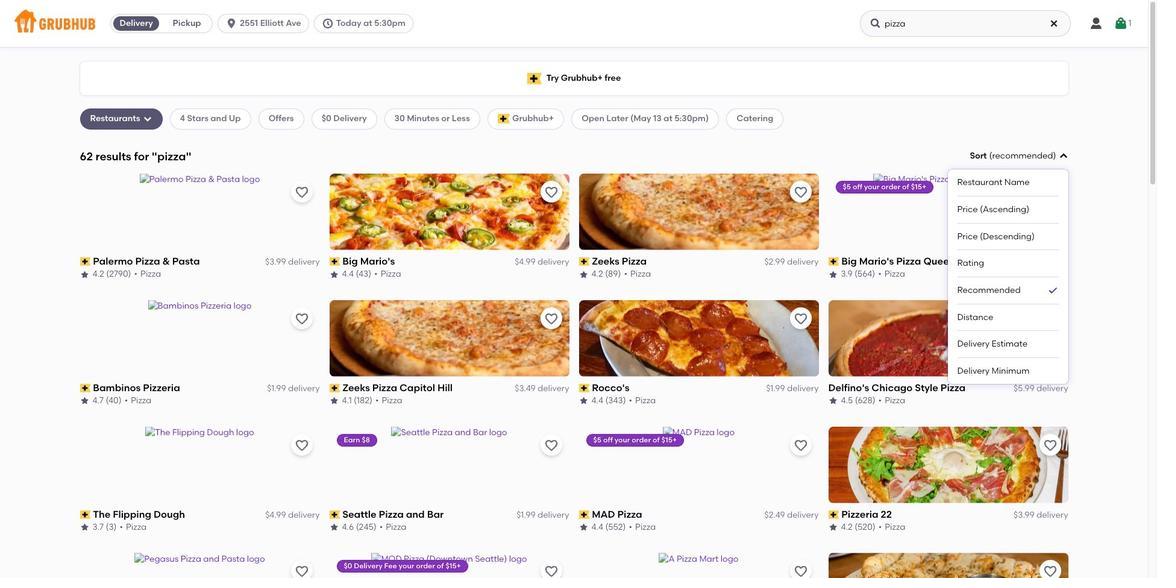 Task type: vqa. For each thing, say whether or not it's contained in the screenshot.
Pegasus Pizza and Pasta logo on the left
yes



Task type: locate. For each thing, give the bounding box(es) containing it.
2 horizontal spatial subscription pass image
[[829, 258, 840, 266]]

check icon image
[[1047, 284, 1059, 297]]

subscription pass image for zeeks pizza capitol hill logo
[[330, 384, 340, 393]]

pizzeria 22 logo image
[[829, 427, 1069, 503]]

1 vertical spatial grubhub plus flag logo image
[[498, 114, 510, 124]]

0 vertical spatial zeeks pizza logo image
[[579, 174, 819, 250]]

1 horizontal spatial subscription pass image
[[579, 511, 590, 519]]

0 horizontal spatial zeeks pizza logo image
[[579, 174, 819, 250]]

option
[[958, 277, 1059, 304]]

star icon image for delfino's chicago style pizza logo
[[829, 396, 839, 406]]

None field
[[948, 150, 1069, 384]]

0 horizontal spatial grubhub plus flag logo image
[[498, 114, 510, 124]]

svg image
[[1050, 19, 1060, 28], [1059, 151, 1069, 161]]

palermo pizza & pasta logo image
[[140, 174, 260, 250]]

subscription pass image
[[80, 258, 91, 266], [330, 258, 340, 266], [579, 258, 590, 266], [80, 384, 91, 393], [330, 384, 340, 393], [579, 384, 590, 393], [330, 511, 340, 519], [829, 511, 840, 519]]

big mario's pizza queen anne logo image
[[874, 174, 1024, 250]]

svg image
[[1090, 16, 1104, 31], [1115, 16, 1129, 31], [226, 17, 238, 30], [322, 17, 334, 30], [870, 17, 882, 30], [143, 114, 152, 124]]

1 horizontal spatial grubhub plus flag logo image
[[527, 73, 542, 84]]

big mario's logo image
[[330, 174, 570, 250]]

rocco's logo image
[[579, 300, 819, 377]]

0 vertical spatial svg image
[[1050, 19, 1060, 28]]

mad pizza logo image
[[663, 427, 735, 503]]

1 vertical spatial zeeks pizza logo image
[[829, 553, 1069, 578]]

0 horizontal spatial subscription pass image
[[80, 511, 91, 519]]

zeeks pizza logo image
[[579, 174, 819, 250], [829, 553, 1069, 578]]

1 horizontal spatial zeeks pizza logo image
[[829, 553, 1069, 578]]

star icon image for big mario's logo
[[330, 270, 339, 280]]

grubhub plus flag logo image
[[527, 73, 542, 84], [498, 114, 510, 124]]

bambinos pizzeria logo image
[[148, 300, 252, 377]]

star icon image for the flipping dough  logo
[[80, 523, 90, 533]]

star icon image for the bambinos pizzeria logo
[[80, 396, 90, 406]]

mod pizza (downtown seattle) logo image
[[372, 553, 527, 578]]

0 vertical spatial grubhub plus flag logo image
[[527, 73, 542, 84]]

subscription pass image for big mario's logo
[[330, 258, 340, 266]]

star icon image for big mario's pizza queen anne logo
[[829, 270, 839, 280]]

star icon image
[[80, 270, 90, 280], [330, 270, 339, 280], [579, 270, 589, 280], [829, 270, 839, 280], [80, 396, 90, 406], [330, 396, 339, 406], [579, 396, 589, 406], [829, 396, 839, 406], [80, 523, 90, 533], [330, 523, 339, 533], [579, 523, 589, 533], [829, 523, 839, 533]]

main navigation navigation
[[0, 0, 1149, 47]]

subscription pass image for mad pizza logo
[[579, 511, 590, 519]]

list box
[[958, 170, 1059, 384]]

pegasus pizza and pasta logo image
[[135, 553, 265, 578]]

subscription pass image
[[829, 258, 840, 266], [80, 511, 91, 519], [579, 511, 590, 519]]

a pizza mart logo image
[[659, 553, 739, 578]]



Task type: describe. For each thing, give the bounding box(es) containing it.
subscription pass image for the flipping dough  logo
[[80, 511, 91, 519]]

svg image inside main navigation navigation
[[1050, 19, 1060, 28]]

star icon image for zeeks pizza capitol hill logo
[[330, 396, 339, 406]]

subscription pass image for pizzeria 22 logo
[[829, 511, 840, 519]]

the flipping dough  logo image
[[146, 427, 254, 503]]

seattle pizza and bar logo image
[[392, 427, 508, 503]]

delfino's chicago style pizza logo image
[[829, 300, 1069, 377]]

star icon image for mad pizza logo
[[579, 523, 589, 533]]

star icon image for rocco's logo
[[579, 396, 589, 406]]

subscription pass image for rocco's logo
[[579, 384, 590, 393]]

star icon image for palermo pizza & pasta logo
[[80, 270, 90, 280]]

star icon image for pizzeria 22 logo
[[829, 523, 839, 533]]

subscription pass image for palermo pizza & pasta logo
[[80, 258, 91, 266]]

subscription pass image for the bambinos pizzeria logo
[[80, 384, 91, 393]]

1 vertical spatial svg image
[[1059, 151, 1069, 161]]

subscription pass image for big mario's pizza queen anne logo
[[829, 258, 840, 266]]

subscription pass image for seattle pizza and bar logo
[[330, 511, 340, 519]]

star icon image for seattle pizza and bar logo
[[330, 523, 339, 533]]

zeeks pizza capitol hill logo image
[[330, 300, 570, 377]]

Search for food, convenience, alcohol... search field
[[861, 10, 1072, 37]]



